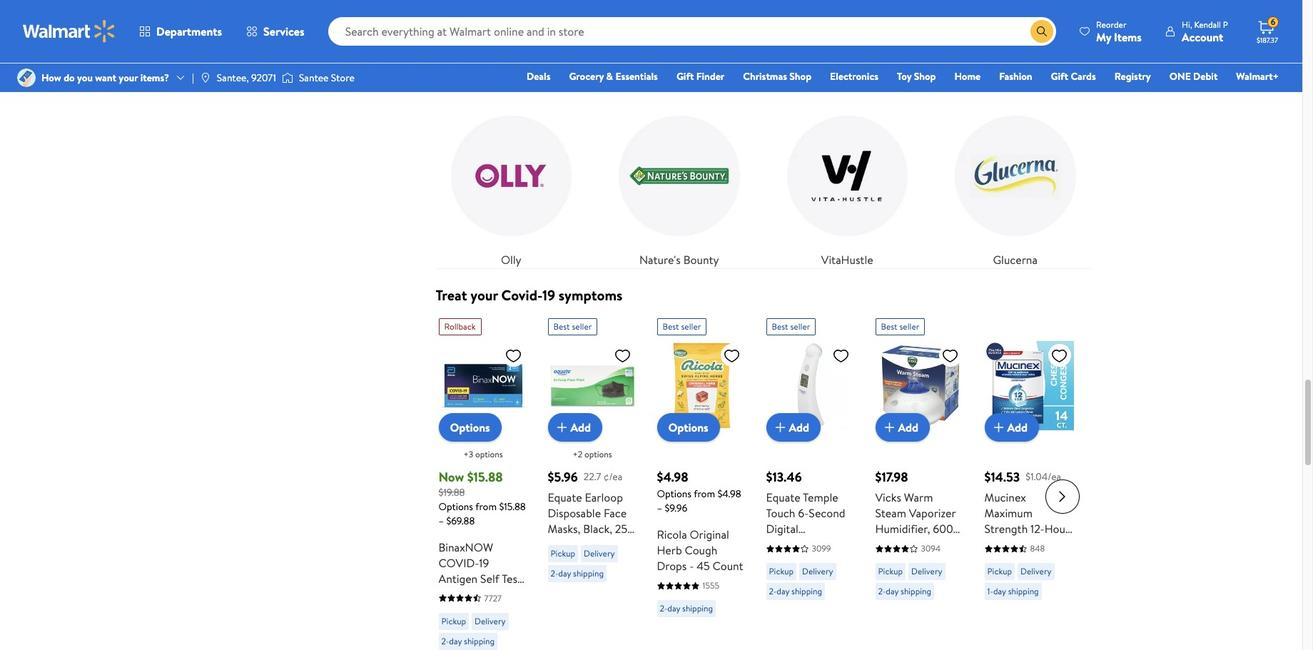 Task type: describe. For each thing, give the bounding box(es) containing it.
equate temple touch 6-second digital thermometer image
[[766, 341, 855, 430]]

seller for $5.96
[[572, 320, 592, 333]]

christmas shop link
[[737, 69, 818, 84]]

covid‐19
[[439, 555, 489, 571]]

rollback
[[444, 320, 476, 333]]

fashion link
[[993, 69, 1039, 84]]

white,
[[903, 537, 935, 552]]

1
[[439, 586, 442, 602]]

ricola
[[657, 527, 687, 542]]

1555
[[703, 580, 719, 592]]

double,
[[474, 586, 512, 602]]

vitahustle
[[821, 252, 873, 268]]

glucerna
[[993, 252, 1038, 268]]

reorder my items
[[1096, 18, 1142, 45]]

options inside $4.98 options from $4.98 – $9.96
[[657, 487, 692, 501]]

now $15.88 $19.88 options from $15.88 – $69.88
[[439, 468, 526, 528]]

gift for gift cards
[[1051, 69, 1068, 83]]

0 vertical spatial test,
[[502, 571, 524, 586]]

best for +2 options
[[553, 320, 570, 333]]

mucinex
[[984, 490, 1026, 505]]

christmas shop
[[743, 69, 811, 83]]

1 vertical spatial test,
[[491, 618, 514, 633]]

essentials
[[615, 69, 658, 83]]

1 vertical spatial $15.88
[[499, 499, 526, 514]]

items
[[1114, 29, 1142, 45]]

gift cards link
[[1044, 69, 1102, 84]]

6 $187.37
[[1257, 16, 1278, 45]]

$14.53 $1.04/ea mucinex maximum strength 12-hour chest congestion expectorant tablets, 14 count
[[984, 468, 1073, 584]]

ft,
[[889, 537, 900, 552]]

black,
[[583, 521, 612, 537]]

how
[[41, 71, 61, 85]]

 image for santee, 92071
[[200, 72, 211, 83]]

add to favorites list, equate temple touch 6-second digital thermometer image
[[832, 347, 850, 365]]

2 seller from the left
[[681, 320, 701, 333]]

delivery for +2 options
[[584, 547, 615, 560]]

add to favorites list, equate earloop disposable face masks, black, 25 count image
[[614, 347, 631, 365]]

santee, 92071
[[217, 71, 276, 85]]

grocery & essentials
[[569, 69, 658, 83]]

herb
[[657, 542, 682, 558]]

product group containing $13.46
[[766, 313, 855, 650]]

grocery
[[569, 69, 604, 83]]

delivery for $13.46
[[802, 565, 833, 577]]

2-day shipping for $17.98
[[878, 585, 931, 597]]

shipping for $17.98
[[901, 585, 931, 597]]

day for $13.46
[[777, 585, 789, 597]]

sq
[[875, 537, 886, 552]]

3 add to cart image from the left
[[990, 419, 1007, 436]]

count inside $5.96 22.7 ¢/ea equate earloop disposable face masks, black, 25 count
[[548, 537, 579, 552]]

2- down thermometer
[[769, 585, 777, 597]]

best seller for $17.98
[[881, 320, 919, 333]]

45
[[697, 558, 710, 574]]

flonase link
[[940, 0, 1091, 89]]

add for $13.46
[[789, 420, 809, 435]]

tylenol link
[[772, 0, 923, 89]]

pickup for $17.98
[[878, 565, 903, 577]]

symptoms
[[559, 286, 622, 305]]

equate inside the equate link
[[494, 73, 528, 88]]

equate earloop disposable face masks, black, 25 count image
[[548, 341, 637, 430]]

grocery & essentials link
[[563, 69, 664, 84]]

day down the drops
[[667, 602, 680, 615]]

best for $17.98
[[881, 320, 898, 333]]

pickup up 1-
[[987, 565, 1012, 577]]

santee
[[299, 71, 329, 85]]

848
[[1030, 542, 1045, 555]]

product group containing $17.98
[[875, 313, 964, 650]]

registry link
[[1108, 69, 1157, 84]]

2- down masks,
[[551, 567, 558, 580]]

temple
[[803, 490, 838, 505]]

day for $17.98
[[886, 585, 899, 597]]

1 vertical spatial $4.98
[[717, 487, 741, 501]]

congestion
[[1016, 537, 1073, 552]]

debit
[[1193, 69, 1218, 83]]

my
[[1096, 29, 1111, 45]]

antigen
[[439, 571, 478, 586]]

original
[[690, 527, 729, 542]]

add to favorites list, mucinex maximum strength 12-hour chest congestion expectorant tablets, 14 count image
[[1051, 347, 1068, 365]]

&
[[606, 69, 613, 83]]

digital
[[766, 521, 798, 537]]

shipping for $5.96
[[573, 567, 604, 580]]

v150ryupc
[[875, 552, 936, 568]]

from inside 'now $15.88 $19.88 options from $15.88 – $69.88'
[[475, 499, 497, 514]]

toy
[[897, 69, 912, 83]]

4 add button from the left
[[984, 413, 1039, 442]]

product group containing $4.98
[[657, 313, 746, 650]]

2
[[517, 618, 523, 633]]

binaxnow covid‐19 antigen self test, 1 pack, double, 2- count, at home covid-19 test, 2 tests
[[439, 539, 525, 649]]

masks,
[[548, 521, 580, 537]]

home inside binaxnow covid‐19 antigen self test, 1 pack, double, 2- count, at home covid-19 test, 2 tests
[[487, 602, 517, 618]]

$17.98
[[875, 468, 908, 486]]

spring valley
[[647, 73, 711, 88]]

search icon image
[[1036, 26, 1048, 37]]

chest
[[984, 537, 1014, 552]]

how do you want your items?
[[41, 71, 169, 85]]

departments button
[[127, 14, 234, 49]]

+2
[[573, 448, 582, 460]]

product group containing $14.53
[[984, 313, 1074, 650]]

p
[[1223, 18, 1228, 30]]

covid-
[[501, 286, 542, 305]]

$19.88
[[439, 485, 465, 500]]

product group containing $5.96
[[548, 313, 637, 650]]

deals link
[[520, 69, 557, 84]]

nature's
[[639, 252, 681, 268]]

|
[[192, 71, 194, 85]]

spring valley link
[[604, 0, 755, 89]]

valley
[[682, 73, 711, 88]]

2-day shipping down covid-
[[441, 635, 495, 647]]

day for $5.96
[[558, 567, 571, 580]]

maximum
[[984, 505, 1033, 521]]

add button for $13.46
[[766, 413, 821, 442]]

92071
[[251, 71, 276, 85]]

do
[[64, 71, 75, 85]]

$14.53
[[984, 468, 1020, 486]]

1 vertical spatial your
[[470, 286, 498, 305]]

services button
[[234, 14, 317, 49]]

2-day shipping for $13.46
[[769, 585, 822, 597]]

$5.96 22.7 ¢/ea equate earloop disposable face masks, black, 25 count
[[548, 468, 627, 552]]

6-
[[798, 505, 809, 521]]

2- down covid-
[[441, 635, 449, 647]]

pickup up tests
[[441, 615, 466, 627]]

– inside $4.98 options from $4.98 – $9.96
[[657, 501, 662, 515]]

items?
[[140, 71, 169, 85]]

count inside $14.53 $1.04/ea mucinex maximum strength 12-hour chest congestion expectorant tablets, 14 count
[[1038, 568, 1069, 584]]

next slide for product carousel list image
[[1045, 479, 1079, 514]]



Task type: locate. For each thing, give the bounding box(es) containing it.
0 horizontal spatial options
[[475, 448, 503, 460]]

0 vertical spatial your
[[119, 71, 138, 85]]

options up the +3
[[450, 420, 490, 435]]

day for $14.53
[[993, 585, 1006, 597]]

walmart+ link
[[1230, 69, 1285, 84]]

options up $4.98 options from $4.98 – $9.96 at the right
[[668, 420, 708, 435]]

shipping down the black,
[[573, 567, 604, 580]]

+2 options
[[573, 448, 612, 460]]

options right +2
[[584, 448, 612, 460]]

options link up the +3
[[439, 413, 501, 442]]

options up ricola
[[657, 487, 692, 501]]

– left $9.96
[[657, 501, 662, 515]]

from right $9.96
[[694, 487, 715, 501]]

add to favorites list, vicks warm steam vaporizer humidifier, 600 sq ft, white, v150ryupc image
[[942, 347, 959, 365]]

0 horizontal spatial add to cart image
[[772, 419, 789, 436]]

vitahustle link
[[772, 100, 923, 268]]

1 seller from the left
[[572, 320, 592, 333]]

day down thermometer
[[777, 585, 789, 597]]

1 horizontal spatial your
[[470, 286, 498, 305]]

one debit link
[[1163, 69, 1224, 84]]

2 best from the left
[[663, 320, 679, 333]]

 image right |
[[200, 72, 211, 83]]

face
[[604, 505, 627, 521]]

1 options from the left
[[475, 448, 503, 460]]

shipping down the v150ryupc
[[901, 585, 931, 597]]

seller for $17.98
[[900, 320, 919, 333]]

tablets,
[[984, 568, 1022, 584]]

electronics
[[830, 69, 879, 83]]

add to cart image up $13.46
[[772, 419, 789, 436]]

Walmart Site-Wide search field
[[328, 17, 1056, 46]]

hour
[[1045, 521, 1070, 537]]

day down the v150ryupc
[[886, 585, 899, 597]]

nature's bounty
[[639, 252, 719, 268]]

from inside $4.98 options from $4.98 – $9.96
[[694, 487, 715, 501]]

7727
[[484, 592, 502, 604]]

flonase
[[997, 73, 1034, 88]]

1 add button from the left
[[548, 413, 602, 442]]

seller
[[572, 320, 592, 333], [681, 320, 701, 333], [790, 320, 810, 333], [900, 320, 919, 333]]

2 product group from the left
[[548, 313, 637, 650]]

add for +2 options
[[571, 420, 591, 435]]

$15.88 down +3 options
[[467, 468, 503, 486]]

at
[[473, 602, 484, 618]]

second
[[809, 505, 845, 521]]

25
[[615, 521, 627, 537]]

2 options from the left
[[584, 448, 612, 460]]

2-day shipping for $5.96
[[551, 567, 604, 580]]

olly
[[501, 252, 521, 268]]

3 best seller from the left
[[772, 320, 810, 333]]

2 horizontal spatial equate
[[766, 490, 800, 505]]

count
[[548, 537, 579, 552], [713, 558, 743, 574], [1038, 568, 1069, 584]]

2-day shipping down masks,
[[551, 567, 604, 580]]

1 horizontal spatial count
[[713, 558, 743, 574]]

2- down the v150ryupc
[[878, 585, 886, 597]]

delivery for $17.98
[[911, 565, 942, 577]]

3 add button from the left
[[875, 413, 930, 442]]

pickup
[[551, 547, 575, 560], [769, 565, 794, 577], [878, 565, 903, 577], [987, 565, 1012, 577], [441, 615, 466, 627]]

best seller for $5.96
[[553, 320, 592, 333]]

0 horizontal spatial your
[[119, 71, 138, 85]]

0 vertical spatial $4.98
[[657, 468, 688, 486]]

1 horizontal spatial options link
[[657, 413, 720, 442]]

– left $69.88
[[439, 514, 444, 528]]

vicks
[[875, 490, 901, 505]]

seller for $13.46
[[790, 320, 810, 333]]

3099
[[812, 542, 831, 555]]

$4.98
[[657, 468, 688, 486], [717, 487, 741, 501]]

strength
[[984, 521, 1028, 537]]

shop for toy shop
[[914, 69, 936, 83]]

expectorant
[[984, 552, 1045, 568]]

tylenol
[[830, 73, 865, 88]]

options for now $15.88
[[475, 448, 503, 460]]

list
[[427, 0, 1099, 268]]

want
[[95, 71, 116, 85]]

count right 14
[[1038, 568, 1069, 584]]

best up equate temple touch 6-second digital thermometer image
[[772, 320, 788, 333]]

¢/ea
[[604, 469, 623, 484]]

1 product group from the left
[[439, 313, 528, 650]]

you
[[77, 71, 93, 85]]

options right the +3
[[475, 448, 503, 460]]

0 vertical spatial home
[[954, 69, 981, 83]]

2-day shipping down thermometer
[[769, 585, 822, 597]]

 image
[[17, 69, 36, 87], [200, 72, 211, 83]]

1 horizontal spatial gift
[[1051, 69, 1068, 83]]

delivery down 848
[[1021, 565, 1052, 577]]

$9.96
[[665, 501, 687, 515]]

19 inside binaxnow covid‐19 antigen self test, 1 pack, double, 2- count, at home covid-19 test, 2 tests
[[479, 618, 489, 633]]

equate
[[494, 73, 528, 88], [548, 490, 582, 505], [766, 490, 800, 505]]

2 add button from the left
[[766, 413, 821, 442]]

1 best from the left
[[553, 320, 570, 333]]

2- right double,
[[515, 586, 525, 602]]

2 gift from the left
[[1051, 69, 1068, 83]]

1 horizontal spatial equate
[[548, 490, 582, 505]]

hi, kendall p account
[[1182, 18, 1228, 45]]

1 add to cart image from the left
[[772, 419, 789, 436]]

home right at
[[487, 602, 517, 618]]

1 horizontal spatial –
[[657, 501, 662, 515]]

toy shop
[[897, 69, 936, 83]]

shop right christmas
[[790, 69, 811, 83]]

add up $13.46
[[789, 420, 809, 435]]

options inside 'now $15.88 $19.88 options from $15.88 – $69.88'
[[439, 499, 473, 514]]

best seller
[[553, 320, 592, 333], [663, 320, 701, 333], [772, 320, 810, 333], [881, 320, 919, 333]]

options
[[450, 420, 490, 435], [668, 420, 708, 435], [657, 487, 692, 501], [439, 499, 473, 514]]

1 shop from the left
[[790, 69, 811, 83]]

0 vertical spatial 19
[[542, 286, 555, 305]]

delivery down 3094
[[911, 565, 942, 577]]

0 horizontal spatial 19
[[479, 618, 489, 633]]

2 options link from the left
[[657, 413, 720, 442]]

12-
[[1031, 521, 1045, 537]]

1 options link from the left
[[439, 413, 501, 442]]

pickup for +2 options
[[551, 547, 575, 560]]

warm
[[904, 490, 933, 505]]

add to favorites list, ricola original herb cough drops - 45 count image
[[723, 347, 740, 365]]

pickup down 'ft,'
[[878, 565, 903, 577]]

 image for how do you want your items?
[[17, 69, 36, 87]]

spring
[[647, 73, 679, 88]]

add to cart image for $17.98
[[881, 419, 898, 436]]

seller up equate temple touch 6-second digital thermometer image
[[790, 320, 810, 333]]

earloop
[[585, 490, 623, 505]]

+3
[[463, 448, 473, 460]]

shop inside toy shop link
[[914, 69, 936, 83]]

delivery
[[584, 547, 615, 560], [802, 565, 833, 577], [911, 565, 942, 577], [1021, 565, 1052, 577], [475, 615, 506, 627]]

add up $14.53
[[1007, 420, 1028, 435]]

count,
[[439, 602, 470, 618]]

1 vertical spatial home
[[487, 602, 517, 618]]

ricola original herb cough drops - 45 count image
[[657, 341, 746, 430]]

seller up ricola original herb cough drops - 45 count image
[[681, 320, 701, 333]]

$4.98 up original
[[717, 487, 741, 501]]

best for $4.98
[[663, 320, 679, 333]]

kendall
[[1194, 18, 1221, 30]]

add button
[[548, 413, 602, 442], [766, 413, 821, 442], [875, 413, 930, 442], [984, 413, 1039, 442]]

$69.88
[[446, 514, 475, 528]]

equate link
[[436, 0, 587, 89]]

3 product group from the left
[[657, 313, 746, 650]]

from right $69.88
[[475, 499, 497, 514]]

shop right toy
[[914, 69, 936, 83]]

day down masks,
[[558, 567, 571, 580]]

walmart image
[[23, 20, 116, 43]]

2 horizontal spatial count
[[1038, 568, 1069, 584]]

600
[[933, 521, 953, 537]]

0 horizontal spatial $4.98
[[657, 468, 688, 486]]

– inside 'now $15.88 $19.88 options from $15.88 – $69.88'
[[439, 514, 444, 528]]

add to cart image up $17.98
[[881, 419, 898, 436]]

4 product group from the left
[[766, 313, 855, 650]]

2 horizontal spatial add to cart image
[[990, 419, 1007, 436]]

2- inside binaxnow covid‐19 antigen self test, 1 pack, double, 2- count, at home covid-19 test, 2 tests
[[515, 586, 525, 602]]

best seller up equate temple touch 6-second digital thermometer image
[[772, 320, 810, 333]]

add to cart image up $14.53
[[990, 419, 1007, 436]]

best seller up ricola original herb cough drops - 45 count image
[[663, 320, 701, 333]]

best seller down the symptoms
[[553, 320, 592, 333]]

$17.98 vicks warm steam vaporizer humidifier, 600 sq ft, white, v150ryupc
[[875, 468, 956, 568]]

2 shop from the left
[[914, 69, 936, 83]]

one
[[1169, 69, 1191, 83]]

1 gift from the left
[[676, 69, 694, 83]]

equate inside $5.96 22.7 ¢/ea equate earloop disposable face masks, black, 25 count
[[548, 490, 582, 505]]

0 horizontal spatial gift
[[676, 69, 694, 83]]

vaporizer
[[909, 505, 956, 521]]

0 horizontal spatial shop
[[790, 69, 811, 83]]

olly link
[[436, 100, 587, 268]]

add button up +2
[[548, 413, 602, 442]]

best up ricola original herb cough drops - 45 count image
[[663, 320, 679, 333]]

0 horizontal spatial home
[[487, 602, 517, 618]]

shipping down 14
[[1008, 585, 1039, 597]]

0 horizontal spatial –
[[439, 514, 444, 528]]

add to cart image
[[772, 419, 789, 436], [881, 419, 898, 436], [990, 419, 1007, 436]]

toy shop link
[[891, 69, 942, 84]]

product group
[[439, 313, 528, 650], [548, 313, 637, 650], [657, 313, 746, 650], [766, 313, 855, 650], [875, 313, 964, 650], [984, 313, 1074, 650]]

christmas
[[743, 69, 787, 83]]

pickup down masks,
[[551, 547, 575, 560]]

registry
[[1115, 69, 1151, 83]]

shipping for $13.46
[[791, 585, 822, 597]]

best up the 'vicks warm steam vaporizer humidifier, 600 sq ft, white, v150ryupc' image
[[881, 320, 898, 333]]

$15.88
[[467, 468, 503, 486], [499, 499, 526, 514]]

0 horizontal spatial  image
[[17, 69, 36, 87]]

3 add from the left
[[898, 420, 919, 435]]

options link for +3 options
[[439, 413, 501, 442]]

4 add from the left
[[1007, 420, 1028, 435]]

fashion
[[999, 69, 1032, 83]]

0 horizontal spatial options link
[[439, 413, 501, 442]]

shop for christmas shop
[[790, 69, 811, 83]]

humidifier,
[[875, 521, 930, 537]]

4 best from the left
[[881, 320, 898, 333]]

cards
[[1071, 69, 1096, 83]]

1 best seller from the left
[[553, 320, 592, 333]]

shipping down covid-
[[464, 635, 495, 647]]

one debit
[[1169, 69, 1218, 83]]

test, right self
[[502, 571, 524, 586]]

$4.98 up $9.96
[[657, 468, 688, 486]]

options link up $4.98 options from $4.98 – $9.96 at the right
[[657, 413, 720, 442]]

count inside ricola original herb cough drops - 45 count
[[713, 558, 743, 574]]

2 add from the left
[[789, 420, 809, 435]]

–
[[657, 501, 662, 515], [439, 514, 444, 528]]

delivery down the black,
[[584, 547, 615, 560]]

1 add from the left
[[571, 420, 591, 435]]

2-day shipping down the v150ryupc
[[878, 585, 931, 597]]

shipping down the 3099
[[791, 585, 822, 597]]

self
[[480, 571, 499, 586]]

shipping down 1555
[[682, 602, 713, 615]]

list containing equate
[[427, 0, 1099, 268]]

Search search field
[[328, 17, 1056, 46]]

pack,
[[445, 586, 471, 602]]

tests
[[439, 633, 463, 649]]

day down covid-
[[449, 635, 462, 647]]

$5.96
[[548, 468, 578, 486]]

2 add to cart image from the left
[[881, 419, 898, 436]]

add to cart image for $13.46
[[772, 419, 789, 436]]

day down tablets,
[[993, 585, 1006, 597]]

+3 options
[[463, 448, 503, 460]]

options for $5.96
[[584, 448, 612, 460]]

4 seller from the left
[[900, 320, 919, 333]]

$15.88 right $69.88
[[499, 499, 526, 514]]

19 left the symptoms
[[542, 286, 555, 305]]

$1.04/ea
[[1026, 469, 1061, 484]]

add for $17.98
[[898, 420, 919, 435]]

electronics link
[[824, 69, 885, 84]]

home left flonase
[[954, 69, 981, 83]]

test, left 2
[[491, 618, 514, 633]]

best seller up the 'vicks warm steam vaporizer humidifier, 600 sq ft, white, v150ryupc' image
[[881, 320, 919, 333]]

add button for +2 options
[[548, 413, 602, 442]]

0 vertical spatial $15.88
[[467, 468, 503, 486]]

thermometer
[[766, 537, 834, 552]]

covid-
[[439, 618, 479, 633]]

0 horizontal spatial from
[[475, 499, 497, 514]]

1 horizontal spatial add to cart image
[[881, 419, 898, 436]]

 image
[[282, 71, 293, 85]]

drops
[[657, 558, 687, 574]]

your right want on the left of page
[[119, 71, 138, 85]]

account
[[1182, 29, 1223, 45]]

1 horizontal spatial options
[[584, 448, 612, 460]]

1 horizontal spatial from
[[694, 487, 715, 501]]

delivery down the 3099
[[802, 565, 833, 577]]

pickup for $13.46
[[769, 565, 794, 577]]

1 horizontal spatial 19
[[542, 286, 555, 305]]

count down disposable
[[548, 537, 579, 552]]

touch
[[766, 505, 795, 521]]

best for $13.46
[[772, 320, 788, 333]]

seller up the 'vicks warm steam vaporizer humidifier, 600 sq ft, white, v150ryupc' image
[[900, 320, 919, 333]]

1 horizontal spatial home
[[954, 69, 981, 83]]

add button up $17.98
[[875, 413, 930, 442]]

your right treat
[[470, 286, 498, 305]]

3 seller from the left
[[790, 320, 810, 333]]

shipping for $14.53
[[1008, 585, 1039, 597]]

seller down the symptoms
[[572, 320, 592, 333]]

shop inside christmas shop link
[[790, 69, 811, 83]]

0 horizontal spatial count
[[548, 537, 579, 552]]

delivery down "7727"
[[475, 615, 506, 627]]

gift finder link
[[670, 69, 731, 84]]

now
[[439, 468, 464, 486]]

add up $17.98
[[898, 420, 919, 435]]

add
[[571, 420, 591, 435], [789, 420, 809, 435], [898, 420, 919, 435], [1007, 420, 1028, 435]]

from
[[694, 487, 715, 501], [475, 499, 497, 514]]

5 product group from the left
[[875, 313, 964, 650]]

gift finder
[[676, 69, 725, 83]]

4 best seller from the left
[[881, 320, 919, 333]]

best down the symptoms
[[553, 320, 570, 333]]

0 horizontal spatial equate
[[494, 73, 528, 88]]

add to cart image
[[553, 419, 571, 436]]

19 down "7727"
[[479, 618, 489, 633]]

 image left how
[[17, 69, 36, 87]]

hi,
[[1182, 18, 1192, 30]]

santee,
[[217, 71, 249, 85]]

count right '45'
[[713, 558, 743, 574]]

add button for $17.98
[[875, 413, 930, 442]]

add button up $14.53
[[984, 413, 1039, 442]]

binaxnow covid‐19 antigen self test, 1 pack, double, 2-count, at home covid-19 test, 2 tests image
[[439, 341, 528, 430]]

add to favorites list, binaxnow covid‐19 antigen self test, 1 pack, double, 2-count, at home covid-19 test, 2 tests image
[[505, 347, 522, 365]]

1 horizontal spatial shop
[[914, 69, 936, 83]]

$4.98 options from $4.98 – $9.96
[[657, 468, 741, 515]]

2 best seller from the left
[[663, 320, 701, 333]]

6 product group from the left
[[984, 313, 1074, 650]]

2-day shipping down 1555
[[660, 602, 713, 615]]

2- down the drops
[[660, 602, 667, 615]]

treat
[[436, 286, 467, 305]]

equate inside $13.46 equate temple touch 6-second digital thermometer
[[766, 490, 800, 505]]

product group containing now $15.88
[[439, 313, 528, 650]]

ricola original herb cough drops - 45 count
[[657, 527, 743, 574]]

add button up $13.46
[[766, 413, 821, 442]]

pickup down thermometer
[[769, 565, 794, 577]]

1 vertical spatial 19
[[479, 618, 489, 633]]

vicks warm steam vaporizer humidifier, 600 sq ft, white, v150ryupc image
[[875, 341, 964, 430]]

gift for gift finder
[[676, 69, 694, 83]]

1 horizontal spatial  image
[[200, 72, 211, 83]]

add up +2
[[571, 420, 591, 435]]

mucinex maximum strength 12-hour chest congestion expectorant tablets, 14 count image
[[984, 341, 1074, 430]]

best seller for $13.46
[[772, 320, 810, 333]]

3 best from the left
[[772, 320, 788, 333]]

options down "now" at the bottom left of page
[[439, 499, 473, 514]]

options link for $4.98
[[657, 413, 720, 442]]

1 horizontal spatial $4.98
[[717, 487, 741, 501]]



Task type: vqa. For each thing, say whether or not it's contained in the screenshot.
fourth add to cart image from left
yes



